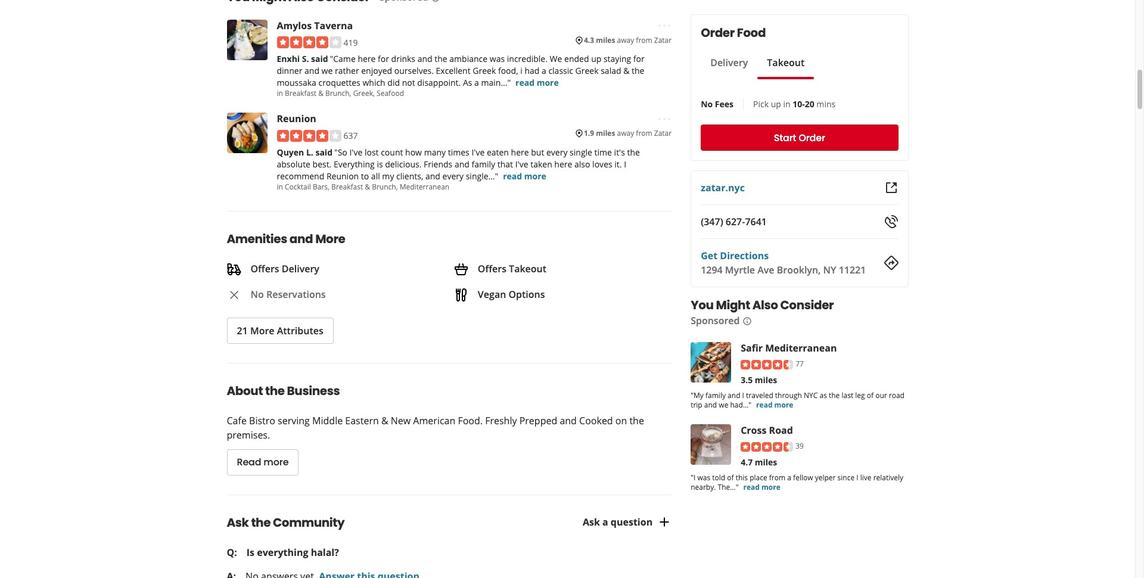 Task type: vqa. For each thing, say whether or not it's contained in the screenshot.
Request within button
no



Task type: locate. For each thing, give the bounding box(es) containing it.
and down the s.
[[305, 65, 320, 77]]

1 vertical spatial up
[[771, 98, 782, 110]]

0 horizontal spatial family
[[472, 158, 496, 170]]

1 horizontal spatial i
[[743, 390, 745, 401]]

of inside the "my family and i traveled through nyc as the last leg of our road trip and we had…"
[[867, 390, 874, 401]]

1 horizontal spatial was
[[698, 473, 711, 483]]

1 vertical spatial was
[[698, 473, 711, 483]]

family inside the "my family and i traveled through nyc as the last leg of our road trip and we had…"
[[706, 390, 726, 401]]

0 horizontal spatial ask
[[227, 514, 249, 531]]

times
[[448, 147, 470, 158]]

1 vertical spatial here
[[511, 147, 529, 158]]

delivery inside the amenities and more "element"
[[282, 262, 320, 275]]

family up single…"
[[472, 158, 496, 170]]

0 horizontal spatial more
[[250, 324, 275, 337]]

rather
[[335, 65, 359, 77]]

about
[[227, 382, 263, 399]]

also
[[575, 158, 591, 170]]

1 horizontal spatial here
[[511, 147, 529, 158]]

zatar down 24 more v2 image
[[655, 128, 672, 139]]

excellent
[[436, 65, 471, 77]]

greek
[[473, 65, 496, 77], [576, 65, 599, 77]]

1 vertical spatial more
[[250, 324, 275, 337]]

0 horizontal spatial breakfast
[[285, 88, 317, 99]]

0 horizontal spatial here
[[358, 53, 376, 65]]

the
[[435, 53, 448, 65], [632, 65, 645, 77], [628, 147, 640, 158], [265, 382, 285, 399], [829, 390, 840, 401], [630, 414, 644, 427], [251, 514, 271, 531]]

(347) 627-7641
[[701, 215, 767, 228]]

2 4.5 star rating image from the top
[[741, 442, 794, 452]]

nearby.
[[691, 482, 716, 492]]

premises.
[[227, 428, 270, 442]]

away up staying
[[617, 35, 635, 45]]

24 food v2 image
[[454, 288, 469, 302]]

ask inside ask a question link
[[583, 516, 600, 529]]

no right 24 close v2 image
[[251, 288, 264, 301]]

2 horizontal spatial here
[[555, 158, 573, 170]]

loves
[[593, 158, 613, 170]]

1 horizontal spatial reunion
[[327, 170, 359, 182]]

2 offers from the left
[[478, 262, 507, 275]]

reunion up 'quyen' at the left of the page
[[277, 112, 317, 125]]

0 vertical spatial brunch,
[[326, 88, 351, 99]]

our
[[876, 390, 888, 401]]

0 horizontal spatial greek
[[473, 65, 496, 77]]

more inside button
[[264, 456, 289, 469]]

& right moussaka
[[319, 88, 324, 99]]

1 horizontal spatial ask
[[583, 516, 600, 529]]

1 horizontal spatial more
[[315, 231, 346, 247]]

i've
[[350, 147, 363, 158], [472, 147, 485, 158], [516, 158, 529, 170]]

1 vertical spatial said
[[316, 147, 333, 158]]

more right 21
[[250, 324, 275, 337]]

2 horizontal spatial i
[[857, 473, 859, 483]]

of left the this
[[728, 473, 734, 483]]

1 horizontal spatial offers
[[478, 262, 507, 275]]

& inside cafe bistro serving middle eastern & new american food. freshly prepped and cooked on the premises.
[[382, 414, 388, 427]]

the up is
[[251, 514, 271, 531]]

said for reunion
[[316, 147, 333, 158]]

was inside "came here for drinks and the ambiance was incredible. we ended up staying for dinner and we rather enjoyed ourselves. excellent greek food, i had a classic greek salad & the moussaka croquettes which did not disappoint. as a main…"
[[490, 53, 505, 65]]

0 horizontal spatial up
[[592, 53, 602, 65]]

0 horizontal spatial mediterranean
[[400, 182, 450, 192]]

road
[[769, 424, 793, 437]]

ask for ask the community
[[227, 514, 249, 531]]

2 away from the top
[[617, 128, 635, 139]]

0 horizontal spatial no
[[251, 288, 264, 301]]

i down 3.5
[[743, 390, 745, 401]]

incredible.
[[507, 53, 548, 65]]

1 vertical spatial reunion
[[327, 170, 359, 182]]

0 horizontal spatial i
[[624, 158, 627, 170]]

1 horizontal spatial 16 info v2 image
[[743, 316, 752, 326]]

0 horizontal spatial for
[[378, 53, 389, 65]]

1 vertical spatial every
[[443, 170, 464, 182]]

breakfast down dinner
[[285, 88, 317, 99]]

we inside the "my family and i traveled through nyc as the last leg of our road trip and we had…"
[[719, 400, 729, 410]]

we inside "came here for drinks and the ambiance was incredible. we ended up staying for dinner and we rather enjoyed ourselves. excellent greek food, i had a classic greek salad & the moussaka croquettes which did not disappoint. as a main…"
[[322, 65, 333, 77]]

1 vertical spatial zatar
[[655, 128, 672, 139]]

2 greek from the left
[[576, 65, 599, 77]]

0 vertical spatial here
[[358, 53, 376, 65]]

enxhi s. said
[[277, 53, 328, 65]]

delivery down order food
[[711, 56, 748, 69]]

offers for offers takeout
[[478, 262, 507, 275]]

breakfast down everything
[[332, 182, 363, 192]]

and inside cafe bistro serving middle eastern & new american food. freshly prepped and cooked on the premises.
[[560, 414, 577, 427]]

a inside ask a question link
[[603, 516, 609, 529]]

1 horizontal spatial for
[[634, 53, 645, 65]]

it's
[[614, 147, 625, 158]]

zatar
[[655, 35, 672, 45], [655, 128, 672, 139]]

0 vertical spatial we
[[322, 65, 333, 77]]

2 zatar from the top
[[655, 128, 672, 139]]

4.5 star rating image for mediterranean
[[741, 360, 794, 370]]

0 vertical spatial delivery
[[711, 56, 748, 69]]

the up 'excellent'
[[435, 53, 448, 65]]

1 vertical spatial no
[[251, 288, 264, 301]]

ask the community element
[[208, 495, 691, 578]]

here up enjoyed
[[358, 53, 376, 65]]

read more link
[[516, 77, 559, 88], [503, 170, 547, 182], [757, 400, 794, 410], [744, 482, 781, 492]]

77
[[796, 359, 804, 369]]

0 vertical spatial away
[[617, 35, 635, 45]]

2 vertical spatial here
[[555, 158, 573, 170]]

1 away from the top
[[617, 35, 635, 45]]

tab list
[[701, 55, 815, 79]]

1 horizontal spatial greek
[[576, 65, 599, 77]]

4 star rating image
[[277, 37, 341, 49], [277, 130, 341, 142]]

1.9 miles away from zatar
[[584, 128, 672, 139]]

away for reunion
[[617, 128, 635, 139]]

4 star rating image up the s.
[[277, 37, 341, 49]]

0 vertical spatial 4 star rating image
[[277, 37, 341, 49]]

1 4.5 star rating image from the top
[[741, 360, 794, 370]]

offers down amenities
[[251, 262, 279, 275]]

4 star rating image up l.
[[277, 130, 341, 142]]

0 vertical spatial was
[[490, 53, 505, 65]]

every down friends
[[443, 170, 464, 182]]

1 vertical spatial mediterranean
[[766, 342, 837, 355]]

live
[[861, 473, 872, 483]]

read more link down taken
[[503, 170, 547, 182]]

0 vertical spatial order
[[701, 24, 735, 41]]

did
[[388, 77, 400, 88]]

in left cocktail
[[277, 182, 283, 192]]

question
[[611, 516, 653, 529]]

brooklyn,
[[777, 264, 821, 277]]

"came here for drinks and the ambiance was incredible. we ended up staying for dinner and we rather enjoyed ourselves. excellent greek food, i had a classic greek salad & the moussaka croquettes which did not disappoint. as a main…"
[[277, 53, 645, 88]]

4.5 star rating image for road
[[741, 442, 794, 452]]

24 shopping v2 image
[[454, 263, 469, 277]]

0 horizontal spatial order
[[701, 24, 735, 41]]

here left also
[[555, 158, 573, 170]]

read more
[[237, 456, 289, 469]]

amenities and more element
[[208, 211, 682, 344]]

mediterranean
[[400, 182, 450, 192], [766, 342, 837, 355]]

1 vertical spatial delivery
[[282, 262, 320, 275]]

1 vertical spatial brunch,
[[372, 182, 398, 192]]

here left 'but' on the top of page
[[511, 147, 529, 158]]

up right "pick"
[[771, 98, 782, 110]]

2 4 star rating image from the top
[[277, 130, 341, 142]]

brunch, down the rather
[[326, 88, 351, 99]]

reunion down everything
[[327, 170, 359, 182]]

friends
[[424, 158, 453, 170]]

no inside the amenities and more "element"
[[251, 288, 264, 301]]

a left "question"
[[603, 516, 609, 529]]

&
[[624, 65, 630, 77], [319, 88, 324, 99], [365, 182, 370, 192], [382, 414, 388, 427]]

and left the cooked
[[560, 414, 577, 427]]

and up offers delivery
[[290, 231, 313, 247]]

dinner
[[277, 65, 303, 77]]

24 order v2 image
[[227, 263, 241, 277]]

0 horizontal spatial delivery
[[282, 262, 320, 275]]

0 horizontal spatial offers
[[251, 262, 279, 275]]

offers for offers delivery
[[251, 262, 279, 275]]

away
[[617, 35, 635, 45], [617, 128, 635, 139]]

4.5 star rating image up "3.5 miles"
[[741, 360, 794, 370]]

zatar for amylos taverna
[[655, 35, 672, 45]]

miles right 4.3
[[596, 35, 616, 45]]

it.
[[615, 158, 622, 170]]

1 vertical spatial i
[[743, 390, 745, 401]]

1 horizontal spatial mediterranean
[[766, 342, 837, 355]]

lost
[[365, 147, 379, 158]]

here inside "came here for drinks and the ambiance was incredible. we ended up staying for dinner and we rather enjoyed ourselves. excellent greek food, i had a classic greek salad & the moussaka croquettes which did not disappoint. as a main…"
[[358, 53, 376, 65]]

0 vertical spatial from
[[636, 35, 653, 45]]

i inside "i was told of this place from a fellow yelper since i live relatively nearby. the…"
[[857, 473, 859, 483]]

0 vertical spatial takeout
[[768, 56, 805, 69]]

cooked
[[580, 414, 613, 427]]

read right had…"
[[757, 400, 773, 410]]

in down dinner
[[277, 88, 283, 99]]

how
[[405, 147, 422, 158]]

ask the community
[[227, 514, 345, 531]]

ask left "question"
[[583, 516, 600, 529]]

offers up vegan
[[478, 262, 507, 275]]

0 vertical spatial 16 info v2 image
[[431, 0, 441, 2]]

more inside dropdown button
[[250, 324, 275, 337]]

greek up main…"
[[473, 65, 496, 77]]

1 horizontal spatial every
[[547, 147, 568, 158]]

salad
[[601, 65, 622, 77]]

start
[[774, 131, 797, 145]]

directions
[[720, 249, 769, 262]]

1 vertical spatial order
[[799, 131, 826, 145]]

1 vertical spatial 16 info v2 image
[[743, 316, 752, 326]]

american
[[413, 414, 456, 427]]

0 vertical spatial reunion
[[277, 112, 317, 125]]

419
[[344, 37, 358, 48]]

brunch,
[[326, 88, 351, 99], [372, 182, 398, 192]]

we for had…"
[[719, 400, 729, 410]]

offers
[[251, 262, 279, 275], [478, 262, 507, 275]]

single
[[570, 147, 593, 158]]

in for reunion
[[277, 182, 283, 192]]

get directions 1294 myrtle ave brooklyn, ny 11221
[[701, 249, 867, 277]]

time
[[595, 147, 612, 158]]

a right had
[[542, 65, 547, 77]]

read more
[[516, 77, 559, 88], [503, 170, 547, 182], [757, 400, 794, 410], [744, 482, 781, 492]]

0 vertical spatial i
[[624, 158, 627, 170]]

more right read
[[264, 456, 289, 469]]

delivery
[[711, 56, 748, 69], [282, 262, 320, 275]]

i've right times
[[472, 147, 485, 158]]

best.
[[313, 158, 332, 170]]

1 vertical spatial of
[[728, 473, 734, 483]]

order left food
[[701, 24, 735, 41]]

0 vertical spatial no
[[701, 98, 713, 110]]

takeout up the options
[[509, 262, 547, 275]]

said up "best."
[[316, 147, 333, 158]]

0 vertical spatial family
[[472, 158, 496, 170]]

every right 'but' on the top of page
[[547, 147, 568, 158]]

1 horizontal spatial family
[[706, 390, 726, 401]]

1 vertical spatial breakfast
[[332, 182, 363, 192]]

we left had…"
[[719, 400, 729, 410]]

was right "i
[[698, 473, 711, 483]]

order
[[701, 24, 735, 41], [799, 131, 826, 145]]

the…"
[[718, 482, 739, 492]]

21 more attributes
[[237, 324, 324, 337]]

0 vertical spatial breakfast
[[285, 88, 317, 99]]

1 vertical spatial takeout
[[509, 262, 547, 275]]

miles for 3.5
[[755, 374, 778, 386]]

0 horizontal spatial reunion
[[277, 112, 317, 125]]

no for no reservations
[[251, 288, 264, 301]]

up up salad
[[592, 53, 602, 65]]

leg
[[856, 390, 865, 401]]

the right as
[[829, 390, 840, 401]]

1 horizontal spatial delivery
[[711, 56, 748, 69]]

was up food,
[[490, 53, 505, 65]]

miles up "traveled"
[[755, 374, 778, 386]]

taverna
[[314, 19, 353, 32]]

24 directions v2 image
[[884, 256, 899, 270]]

drinks
[[391, 53, 416, 65]]

read down the that
[[503, 170, 522, 182]]

family right "my
[[706, 390, 726, 401]]

21
[[237, 324, 248, 337]]

the right salad
[[632, 65, 645, 77]]

24 more v2 image
[[658, 19, 672, 33]]

takeout up takeout tab panel
[[768, 56, 805, 69]]

ambiance
[[450, 53, 488, 65]]

about the business
[[227, 382, 340, 399]]

0 vertical spatial more
[[315, 231, 346, 247]]

1 for from the left
[[378, 53, 389, 65]]

1 vertical spatial family
[[706, 390, 726, 401]]

zatar.nyc link
[[701, 181, 745, 194]]

0 vertical spatial up
[[592, 53, 602, 65]]

mediterranean down friends
[[400, 182, 450, 192]]

1 offers from the left
[[251, 262, 279, 275]]

food.
[[458, 414, 483, 427]]

16 info v2 image
[[431, 0, 441, 2], [743, 316, 752, 326]]

offers delivery
[[251, 262, 320, 275]]

mediterranean up 77
[[766, 342, 837, 355]]

"came
[[330, 53, 356, 65]]

4.5 star rating image
[[741, 360, 794, 370], [741, 442, 794, 452]]

1 vertical spatial we
[[719, 400, 729, 410]]

miles right 1.9 at the top
[[596, 128, 616, 139]]

was
[[490, 53, 505, 65], [698, 473, 711, 483]]

delivery up reservations
[[282, 262, 320, 275]]

read more link up "road" at the bottom right of the page
[[757, 400, 794, 410]]

& down staying
[[624, 65, 630, 77]]

we up croquettes
[[322, 65, 333, 77]]

the right on
[[630, 414, 644, 427]]

0 vertical spatial said
[[311, 53, 328, 65]]

pick up in 10-20 mins
[[754, 98, 836, 110]]

takeout
[[768, 56, 805, 69], [509, 262, 547, 275]]

i've right the that
[[516, 158, 529, 170]]

miles for 1.9
[[596, 128, 616, 139]]

0 vertical spatial of
[[867, 390, 874, 401]]

1 horizontal spatial we
[[719, 400, 729, 410]]

no reservations
[[251, 288, 326, 301]]

reunion inside "so i've lost count how many times i've eaten here but every single time it's the absolute best. everything is delicious. friends and family that i've taken here also loves it. i recommend reunion to all my clients, and every single…"
[[327, 170, 359, 182]]

ask up q:
[[227, 514, 249, 531]]

3.5
[[741, 374, 753, 386]]

myrtle
[[726, 264, 755, 277]]

brunch, right to
[[372, 182, 398, 192]]

0 horizontal spatial of
[[728, 473, 734, 483]]

takeout inside the amenities and more "element"
[[509, 262, 547, 275]]

amenities and more
[[227, 231, 346, 247]]

a left the fellow
[[788, 473, 792, 483]]

takeout tab panel
[[701, 79, 815, 84]]

said right the s.
[[311, 53, 328, 65]]

10-
[[793, 98, 805, 110]]

0 vertical spatial 4.5 star rating image
[[741, 360, 794, 370]]

read more link down the 4.7 miles
[[744, 482, 781, 492]]

greek down ended
[[576, 65, 599, 77]]

0 vertical spatial mediterranean
[[400, 182, 450, 192]]

a inside "i was told of this place from a fellow yelper since i live relatively nearby. the…"
[[788, 473, 792, 483]]

we
[[322, 65, 333, 77], [719, 400, 729, 410]]

24 more v2 image
[[658, 112, 672, 126]]

and
[[418, 53, 433, 65], [305, 65, 320, 77], [455, 158, 470, 170], [426, 170, 441, 182], [290, 231, 313, 247], [728, 390, 741, 401], [705, 400, 717, 410], [560, 414, 577, 427]]

no left fees
[[701, 98, 713, 110]]

1 vertical spatial away
[[617, 128, 635, 139]]

the right it's
[[628, 147, 640, 158]]

read more down had
[[516, 77, 559, 88]]

2 vertical spatial i
[[857, 473, 859, 483]]

recommend
[[277, 170, 325, 182]]

more down bars,
[[315, 231, 346, 247]]

1 greek from the left
[[473, 65, 496, 77]]

of right leg
[[867, 390, 874, 401]]

miles for 4.7
[[755, 456, 778, 468]]

1 horizontal spatial order
[[799, 131, 826, 145]]

place
[[750, 473, 768, 483]]

1 vertical spatial from
[[636, 128, 653, 139]]

0 horizontal spatial we
[[322, 65, 333, 77]]

i've up everything
[[350, 147, 363, 158]]

0 horizontal spatial was
[[490, 53, 505, 65]]

everything
[[257, 546, 309, 559]]

eaten
[[487, 147, 509, 158]]

1 horizontal spatial of
[[867, 390, 874, 401]]

0 vertical spatial zatar
[[655, 35, 672, 45]]

2 vertical spatial from
[[770, 473, 786, 483]]

zatar down 24 more v2 icon at top right
[[655, 35, 672, 45]]

for right staying
[[634, 53, 645, 65]]

& left new
[[382, 414, 388, 427]]

1 zatar from the top
[[655, 35, 672, 45]]

quyen l. said
[[277, 147, 333, 158]]

1 4 star rating image from the top
[[277, 37, 341, 49]]

family
[[472, 158, 496, 170], [706, 390, 726, 401]]

1 horizontal spatial breakfast
[[332, 182, 363, 192]]

read more down taken
[[503, 170, 547, 182]]

for up enjoyed
[[378, 53, 389, 65]]

1 vertical spatial 4.5 star rating image
[[741, 442, 794, 452]]

0 horizontal spatial takeout
[[509, 262, 547, 275]]

order right start
[[799, 131, 826, 145]]

had
[[525, 65, 540, 77]]

1 horizontal spatial no
[[701, 98, 713, 110]]

relatively
[[874, 473, 904, 483]]

read more up "road" at the bottom right of the page
[[757, 400, 794, 410]]

4.5 star rating image down cross road
[[741, 442, 794, 452]]

miles up place
[[755, 456, 778, 468]]

tab list containing delivery
[[701, 55, 815, 79]]

1 vertical spatial 4 star rating image
[[277, 130, 341, 142]]



Task type: describe. For each thing, give the bounding box(es) containing it.
amylos taverna image
[[227, 20, 267, 60]]

was inside "i was told of this place from a fellow yelper since i live relatively nearby. the…"
[[698, 473, 711, 483]]

croquettes
[[319, 77, 361, 88]]

moussaka
[[277, 77, 317, 88]]

24 close v2 image
[[227, 288, 241, 302]]

order food
[[701, 24, 766, 41]]

amenities
[[227, 231, 287, 247]]

eastern
[[345, 414, 379, 427]]

business
[[287, 382, 340, 399]]

(347)
[[701, 215, 724, 228]]

main…"
[[481, 77, 511, 88]]

might
[[716, 297, 751, 314]]

amylos taverna
[[277, 19, 353, 32]]

11221
[[839, 264, 867, 277]]

0 horizontal spatial 16 info v2 image
[[431, 0, 441, 2]]

read right the…"
[[744, 482, 760, 492]]

the inside "so i've lost count how many times i've eaten here but every single time it's the absolute best. everything is delicious. friends and family that i've taken here also loves it. i recommend reunion to all my clients, and every single…"
[[628, 147, 640, 158]]

and left "traveled"
[[728, 390, 741, 401]]

0 horizontal spatial i've
[[350, 147, 363, 158]]

4.7 miles
[[741, 456, 778, 468]]

and inside the amenities and more "element"
[[290, 231, 313, 247]]

i
[[521, 65, 523, 77]]

we for rather
[[322, 65, 333, 77]]

you might also consider
[[691, 297, 834, 314]]

last
[[842, 390, 854, 401]]

traveled
[[747, 390, 774, 401]]

1 horizontal spatial brunch,
[[372, 182, 398, 192]]

which
[[363, 77, 386, 88]]

single…"
[[466, 170, 499, 182]]

1294
[[701, 264, 723, 277]]

16 marker v2 image
[[575, 129, 584, 138]]

24 external link v2 image
[[884, 181, 899, 195]]

& inside "came here for drinks and the ambiance was incredible. we ended up staying for dinner and we rather enjoyed ourselves. excellent greek food, i had a classic greek salad & the moussaka croquettes which did not disappoint. as a main…"
[[624, 65, 630, 77]]

16 marker v2 image
[[575, 36, 584, 45]]

the inside the "my family and i traveled through nyc as the last leg of our road trip and we had…"
[[829, 390, 840, 401]]

i inside "so i've lost count how many times i've eaten here but every single time it's the absolute best. everything is delicious. friends and family that i've taken here also loves it. i recommend reunion to all my clients, and every single…"
[[624, 158, 627, 170]]

i inside the "my family and i traveled through nyc as the last leg of our road trip and we had…"
[[743, 390, 745, 401]]

quyen
[[277, 147, 304, 158]]

of inside "i was told of this place from a fellow yelper since i live relatively nearby. the…"
[[728, 473, 734, 483]]

read down i
[[516, 77, 535, 88]]

this
[[736, 473, 748, 483]]

2 horizontal spatial i've
[[516, 158, 529, 170]]

cross road link
[[741, 424, 793, 437]]

4.3
[[584, 35, 594, 45]]

in cocktail bars, breakfast & brunch, mediterranean
[[277, 182, 450, 192]]

4 star rating image for amylos taverna
[[277, 37, 341, 49]]

serving
[[278, 414, 310, 427]]

and right trip
[[705, 400, 717, 410]]

prepped
[[520, 414, 558, 427]]

clients,
[[397, 170, 424, 182]]

nyc
[[804, 390, 818, 401]]

and down friends
[[426, 170, 441, 182]]

yelper
[[815, 473, 836, 483]]

fees
[[715, 98, 734, 110]]

read more down the 4.7 miles
[[744, 482, 781, 492]]

start order
[[774, 131, 826, 145]]

and up ourselves.
[[418, 53, 433, 65]]

disappoint.
[[418, 77, 461, 88]]

my
[[382, 170, 394, 182]]

& left all
[[365, 182, 370, 192]]

offers takeout
[[478, 262, 547, 275]]

food,
[[498, 65, 518, 77]]

food
[[737, 24, 766, 41]]

is
[[377, 158, 383, 170]]

community
[[273, 514, 345, 531]]

not
[[402, 77, 415, 88]]

s.
[[302, 53, 309, 65]]

no for no fees
[[701, 98, 713, 110]]

0 horizontal spatial brunch,
[[326, 88, 351, 99]]

enjoyed
[[361, 65, 392, 77]]

enxhi
[[277, 53, 300, 65]]

24 phone v2 image
[[884, 215, 899, 229]]

options
[[509, 288, 545, 301]]

more down taken
[[525, 170, 547, 182]]

0 horizontal spatial every
[[443, 170, 464, 182]]

is
[[247, 546, 255, 559]]

a right the as
[[475, 77, 479, 88]]

away for amylos taverna
[[617, 35, 635, 45]]

and down times
[[455, 158, 470, 170]]

from inside "i was told of this place from a fellow yelper since i live relatively nearby. the…"
[[770, 473, 786, 483]]

"i
[[691, 473, 696, 483]]

new
[[391, 414, 411, 427]]

as
[[463, 77, 472, 88]]

since
[[838, 473, 855, 483]]

ask a question link
[[583, 515, 672, 529]]

bars,
[[313, 182, 330, 192]]

vegan
[[478, 288, 506, 301]]

7641
[[746, 215, 767, 228]]

we
[[550, 53, 562, 65]]

0 vertical spatial every
[[547, 147, 568, 158]]

is everything halal?
[[247, 546, 339, 559]]

miles for 4.3
[[596, 35, 616, 45]]

zatar for reunion
[[655, 128, 672, 139]]

2 for from the left
[[634, 53, 645, 65]]

in left 10-
[[784, 98, 791, 110]]

1 horizontal spatial i've
[[472, 147, 485, 158]]

4 star rating image for reunion
[[277, 130, 341, 142]]

read more link down had
[[516, 77, 559, 88]]

start order button
[[701, 125, 899, 151]]

4.7
[[741, 456, 753, 468]]

safir mediterranean image
[[691, 342, 732, 383]]

4.3 miles away from zatar
[[584, 35, 672, 45]]

ask a question
[[583, 516, 653, 529]]

halal?
[[311, 546, 339, 559]]

amylos
[[277, 19, 312, 32]]

more down classic
[[537, 77, 559, 88]]

get
[[701, 249, 718, 262]]

reunion image
[[227, 113, 267, 153]]

more down the 4.7 miles
[[762, 482, 781, 492]]

ask for ask a question
[[583, 516, 600, 529]]

up inside "came here for drinks and the ambiance was incredible. we ended up staying for dinner and we rather enjoyed ourselves. excellent greek food, i had a classic greek salad & the moussaka croquettes which did not disappoint. as a main…"
[[592, 53, 602, 65]]

road
[[889, 390, 905, 401]]

cross road image
[[691, 424, 732, 465]]

"so
[[334, 147, 347, 158]]

many
[[424, 147, 446, 158]]

in breakfast & brunch, greek, seafood
[[277, 88, 404, 99]]

3.5 miles
[[741, 374, 778, 386]]

told
[[713, 473, 726, 483]]

"i was told of this place from a fellow yelper since i live relatively nearby. the…"
[[691, 473, 904, 492]]

as
[[820, 390, 827, 401]]

1 horizontal spatial takeout
[[768, 56, 805, 69]]

about the business element
[[208, 363, 672, 476]]

the inside cafe bistro serving middle eastern & new american food. freshly prepped and cooked on the premises.
[[630, 414, 644, 427]]

said for amylos taverna
[[311, 53, 328, 65]]

count
[[381, 147, 403, 158]]

zatar.nyc
[[701, 181, 745, 194]]

staying
[[604, 53, 632, 65]]

family inside "so i've lost count how many times i've eaten here but every single time it's the absolute best. everything is delicious. friends and family that i've taken here also loves it. i recommend reunion to all my clients, and every single…"
[[472, 158, 496, 170]]

get directions link
[[701, 249, 769, 262]]

from for amylos taverna
[[636, 35, 653, 45]]

more up "road" at the bottom right of the page
[[775, 400, 794, 410]]

the right about
[[265, 382, 285, 399]]

to
[[361, 170, 369, 182]]

vegan options
[[478, 288, 545, 301]]

order inside button
[[799, 131, 826, 145]]

39
[[796, 441, 804, 451]]

in for amylos taverna
[[277, 88, 283, 99]]

safir
[[741, 342, 763, 355]]

bistro
[[249, 414, 275, 427]]

21 more attributes button
[[227, 318, 334, 344]]

"my family and i traveled through nyc as the last leg of our road trip and we had…"
[[691, 390, 905, 410]]

seafood
[[377, 88, 404, 99]]

24 add v2 image
[[658, 515, 672, 529]]

1 horizontal spatial up
[[771, 98, 782, 110]]

from for reunion
[[636, 128, 653, 139]]



